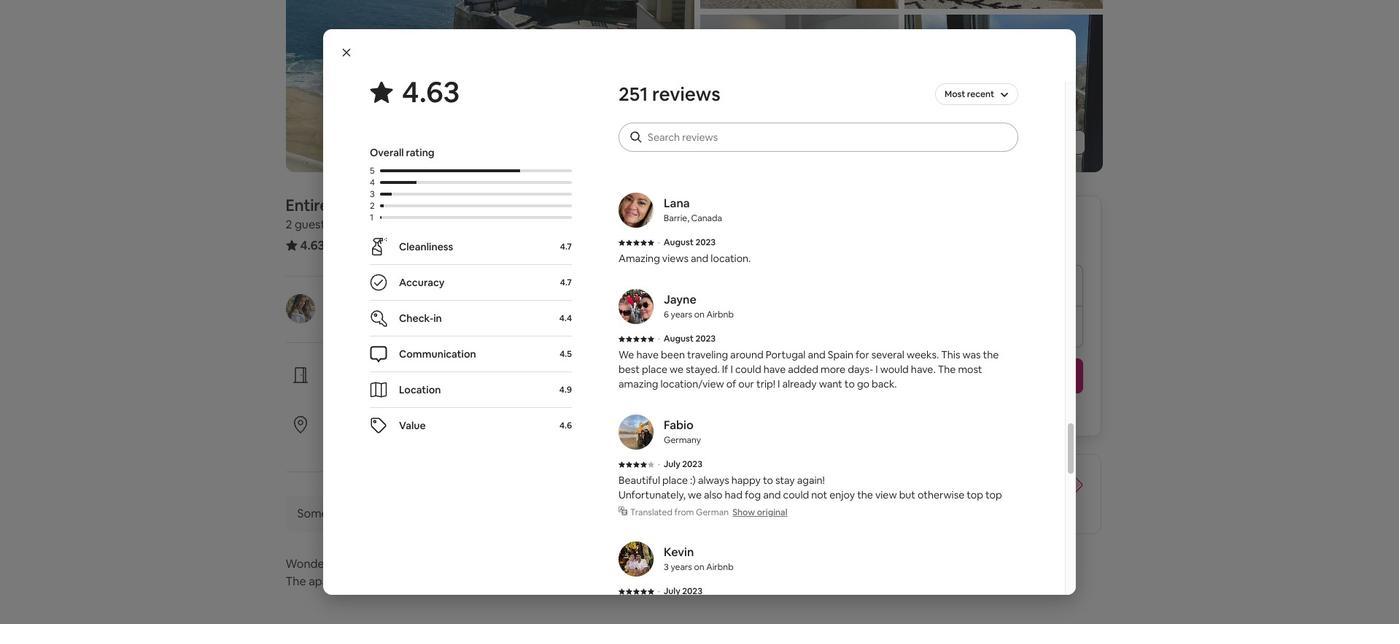 Task type: describe. For each thing, give the bounding box(es) containing it.
july for fabio
[[664, 458, 681, 470]]

very up she
[[746, 24, 767, 37]]

could inside "daniela and her team were very responsive to my messages. lucia was lovely and met us with the key at the door! she explained how to use the windows and blinds and let us know that we could contact daniela any time and lucia would be there to assist. the apartment was very clean and tidy with all the amenities we needed. the view out the window of the bedroom was phenomenal. restaurants and little shops are very close by, as well as the beautiful church. to get to the beach, you can take the tram down or walk. i'd recommend taking the tram up back to the apartment unless you are brave enough to walk up the very steep hill! i'd recommend daniela's place to anyone looking for a nice getaway to nazare. thank you daniela, for allowing us to use your beautiful space! we hope to visit again one day."
[[697, 53, 723, 66]]

5-
[[523, 434, 533, 447]]

lana image
[[619, 193, 654, 228]]

july for kevin
[[664, 585, 681, 597]]

lana
[[664, 196, 690, 211]]

0 vertical spatial up
[[858, 112, 870, 125]]

than
[[872, 486, 896, 501]]

in up the yourself
[[393, 366, 403, 381]]

· for lana
[[658, 236, 660, 248]]

1 vertical spatial i'd
[[859, 126, 870, 139]]

had
[[725, 488, 743, 501]]

we have been traveling around portugal and spain for several weeks. this was the best place we stayed. if i could have added more days- i would have. the most amazing location/view of our trip! i already want to go back.
[[619, 348, 999, 391]]

host profile picture image
[[286, 294, 315, 323]]

and right time
[[844, 53, 862, 66]]

and inside wonderful ocean-facing frontline apartment. the apartment enjoys a unique view of the sea and nazareth.
[[537, 574, 557, 589]]

how
[[815, 39, 835, 52]]

the inside self check-in check yourself in with the lockbox.
[[438, 385, 454, 398]]

nazare.
[[792, 141, 828, 154]]

recent inside popup button
[[968, 88, 995, 100]]

0 vertical spatial us
[[619, 39, 629, 52]]

assist.
[[976, 53, 1004, 66]]

portugal for nazaré,
[[486, 195, 549, 215]]

2 horizontal spatial apartment
[[928, 112, 978, 125]]

phenomenal.
[[791, 82, 852, 96]]

met
[[998, 24, 1018, 37]]

enough
[[684, 126, 720, 139]]

the down restaurants
[[873, 97, 889, 110]]

accuracy
[[399, 276, 445, 289]]

the down messages.
[[869, 39, 884, 52]]

1 down rental
[[339, 217, 344, 232]]

daniela's
[[932, 126, 974, 139]]

251 inside the 4.63 dialog
[[619, 82, 648, 107]]

stay
[[776, 474, 795, 487]]

place inside we have been traveling around portugal and spain for several weeks. this was the best place we stayed. if i could have added more days- i would have. the most amazing location/view of our trip! i already want to go back.
[[642, 363, 668, 376]]

let
[[1000, 39, 1013, 52]]

your
[[922, 472, 946, 487]]

kevin image
[[619, 542, 654, 577]]

1 left the bed
[[404, 217, 409, 232]]

in right the yourself
[[405, 385, 413, 398]]

on for jayne
[[695, 309, 705, 320]]

$75 aud
[[1001, 472, 1048, 487]]

recent inside great location 95% of recent guests gave the location a 5-star rating.
[[366, 434, 396, 447]]

bath
[[448, 217, 473, 232]]

the left avg.
[[899, 486, 917, 501]]

airbnb for kevin
[[707, 561, 734, 573]]

we down key
[[681, 53, 695, 66]]

also
[[704, 488, 723, 501]]

lovely studio/apartment in sítio da nazaré 2 image 2 image
[[700, 0, 899, 8]]

1 top from the left
[[967, 488, 984, 501]]

was left the lovely
[[929, 24, 947, 37]]

0 horizontal spatial for
[[692, 141, 706, 154]]

has
[[354, 506, 372, 521]]

2 top from the left
[[986, 488, 1003, 501]]

2 tram from the left
[[833, 112, 856, 125]]

jayne 6 years on airbnb
[[664, 292, 734, 320]]

days.
[[887, 501, 915, 516]]

· august 2023 for lana
[[658, 236, 716, 248]]

rating.
[[553, 434, 583, 447]]

of inside "daniela and her team were very responsive to my messages. lucia was lovely and met us with the key at the door! she explained how to use the windows and blinds and let us know that we could contact daniela any time and lucia would be there to assist. the apartment was very clean and tidy with all the amenities we needed. the view out the window of the bedroom was phenomenal. restaurants and little shops are very close by, as well as the beautiful church. to get to the beach, you can take the tram down or walk. i'd recommend taking the tram up back to the apartment unless you are brave enough to walk up the very steep hill! i'd recommend daniela's place to anyone looking for a nice getaway to nazare. thank you daniela, for allowing us to use your beautiful space! we hope to visit again one day."
[[694, 82, 704, 96]]

messages.
[[851, 24, 900, 37]]

last
[[849, 501, 868, 516]]

go
[[858, 377, 870, 391]]

check
[[332, 385, 363, 398]]

1 vertical spatial 251 reviews
[[334, 237, 397, 253]]

the up close
[[637, 82, 653, 96]]

was inside we have been traveling around portugal and spain for several weeks. this was the best place we stayed. if i could have added more days- i would have. the most amazing location/view of our trip! i already want to go back.
[[963, 348, 981, 361]]

the up out
[[619, 68, 637, 81]]

her
[[676, 24, 692, 37]]

the down beach,
[[910, 112, 926, 125]]

take
[[964, 97, 984, 110]]

· for jayne
[[658, 333, 660, 345]]

4.7 for cleanliness
[[560, 241, 572, 253]]

the inside beautiful place :) always happy to stay again! unfortunately, we also had fog and could not enjoy the view but otherwise top top
[[858, 488, 874, 501]]

not
[[812, 488, 828, 501]]

again!
[[798, 474, 825, 487]]

the up 'walk'
[[729, 97, 745, 110]]

some info has been automatically translated.
[[297, 506, 537, 521]]

out
[[619, 82, 635, 96]]

1 horizontal spatial i
[[778, 377, 781, 391]]

walk
[[735, 126, 756, 139]]

would inside we have been traveling around portugal and spain for several weeks. this was the best place we stayed. if i could have added more days- i would have. the most amazing location/view of our trip! i already want to go back.
[[881, 363, 909, 376]]

explained
[[768, 39, 813, 52]]

space!
[[686, 155, 717, 169]]

bedroom inside "daniela and her team were very responsive to my messages. lucia was lovely and met us with the key at the door! she explained how to use the windows and blinds and let us know that we could contact daniela any time and lucia would be there to assist. the apartment was very clean and tidy with all the amenities we needed. the view out the window of the bedroom was phenomenal. restaurants and little shops are very close by, as well as the beautiful church. to get to the beach, you can take the tram down or walk. i'd recommend taking the tram up back to the apartment unless you are brave enough to walk up the very steep hill! i'd recommend daniela's place to anyone looking for a nice getaway to nazare. thank you daniela, for allowing us to use your beautiful space! we hope to visit again one day."
[[725, 82, 768, 96]]

and up assist.
[[980, 39, 998, 52]]

restaurants
[[854, 82, 910, 96]]

entire
[[286, 195, 329, 215]]

yourself
[[365, 385, 402, 398]]

fabio image
[[619, 415, 654, 450]]

a inside great location 95% of recent guests gave the location a 5-star rating.
[[516, 434, 521, 447]]

at
[[691, 39, 701, 52]]

well
[[696, 97, 715, 110]]

lovely studio/apartment in sítio da nazaré 2 image 4 image
[[905, 0, 1103, 8]]

always
[[698, 474, 730, 487]]

1 vertical spatial lucia
[[864, 53, 888, 66]]

0 vertical spatial have
[[637, 348, 659, 361]]

time
[[820, 53, 842, 66]]

we inside beautiful place :) always happy to stay again! unfortunately, we also had fog and could not enjoy the view but otherwise top top
[[688, 488, 702, 501]]

would inside "daniela and her team were very responsive to my messages. lucia was lovely and met us with the key at the door! she explained how to use the windows and blinds and let us know that we could contact daniela any time and lucia would be there to assist. the apartment was very clean and tidy with all the amenities we needed. the view out the window of the bedroom was phenomenal. restaurants and little shops are very close by, as well as the beautiful church. to get to the beach, you can take the tram down or walk. i'd recommend taking the tram up back to the apartment unless you are brave enough to walk up the very steep hill! i'd recommend daniela's place to anyone looking for a nice getaway to nazare. thank you daniela, for allowing us to use your beautiful space! we hope to visit again one day."
[[891, 53, 919, 66]]

4
[[370, 177, 375, 188]]

she
[[748, 39, 765, 52]]

1 horizontal spatial you
[[861, 141, 878, 154]]

day.
[[844, 155, 863, 169]]

2 vertical spatial us
[[977, 141, 987, 154]]

the up unless
[[987, 97, 1002, 110]]

down
[[644, 112, 670, 125]]

0 vertical spatial lucia
[[902, 24, 927, 37]]

0 vertical spatial i'd
[[710, 112, 721, 125]]

photos
[[1040, 136, 1074, 149]]

hosted by daniela 6 years hosting
[[332, 293, 432, 325]]

1 horizontal spatial recommend
[[872, 126, 930, 139]]

the up well on the top
[[706, 82, 722, 96]]

location
[[399, 383, 441, 396]]

canada
[[692, 212, 723, 224]]

close
[[642, 97, 666, 110]]

of inside wonderful ocean-facing frontline apartment. the apartment enjoys a unique view of the sea and nazareth.
[[481, 574, 492, 589]]

was down tidy
[[771, 82, 789, 96]]

4.7 for accuracy
[[560, 277, 572, 288]]

2 horizontal spatial you
[[925, 97, 942, 110]]

with inside self check-in check yourself in with the lockbox.
[[415, 385, 435, 398]]

amazing views and location.
[[619, 252, 751, 265]]

95%
[[332, 434, 351, 447]]

2 horizontal spatial i
[[876, 363, 879, 376]]

by,
[[668, 97, 682, 110]]

lockbox.
[[456, 385, 495, 398]]

0 horizontal spatial 4.63
[[300, 237, 325, 253]]

beautiful place :) always happy to stay again! unfortunately, we also had fog and could not enjoy the view but otherwise top top
[[619, 474, 1003, 501]]

the up shops
[[961, 68, 979, 81]]

if
[[722, 363, 729, 376]]

and up beach,
[[912, 82, 930, 96]]

we inside "daniela and her team were very responsive to my messages. lucia was lovely and met us with the key at the door! she explained how to use the windows and blinds and let us know that we could contact daniela any time and lucia would be there to assist. the apartment was very clean and tidy with all the amenities we needed. the view out the window of the bedroom was phenomenal. restaurants and little shops are very close by, as well as the beautiful church. to get to the beach, you can take the tram down or walk. i'd recommend taking the tram up back to the apartment unless you are brave enough to walk up the very steep hill! i'd recommend daniela's place to anyone looking for a nice getaway to nazare. thank you daniela, for allowing us to use your beautiful space! we hope to visit again one day."
[[719, 155, 734, 169]]

steep
[[813, 126, 840, 139]]

of inside your dates are $75 aud less than the avg. nightly rate of the last 60 days.
[[1007, 486, 1018, 501]]

entire rental unit in nazaré, portugal
[[286, 195, 549, 215]]

traveling
[[688, 348, 728, 361]]

1 vertical spatial location
[[476, 434, 513, 447]]

0 vertical spatial are
[[986, 82, 1001, 96]]

the up that
[[654, 39, 670, 52]]

1 vertical spatial 251
[[334, 237, 352, 253]]

show all photos button
[[970, 130, 1086, 155]]

check-
[[399, 312, 434, 325]]

0 vertical spatial with
[[632, 39, 652, 52]]

of inside great location 95% of recent guests gave the location a 5-star rating.
[[354, 434, 363, 447]]

2 horizontal spatial daniela
[[764, 53, 799, 66]]

was up well on the top
[[692, 68, 710, 81]]

info
[[331, 506, 351, 521]]

to inside beautiful place :) always happy to stay again! unfortunately, we also had fog and could not enjoy the view but otherwise top top
[[763, 474, 774, 487]]

and inside beautiful place :) always happy to stay again! unfortunately, we also had fog and could not enjoy the view but otherwise top top
[[764, 488, 781, 501]]

window
[[655, 82, 692, 96]]

thank
[[830, 141, 859, 154]]

could inside we have been traveling around portugal and spain for several weeks. this was the best place we stayed. if i could have added more days- i would have. the most amazing location/view of our trip! i already want to go back.
[[736, 363, 762, 376]]

guests inside great location 95% of recent guests gave the location a 5-star rating.
[[399, 434, 430, 447]]

2023 for kevin
[[683, 585, 703, 597]]

shops
[[956, 82, 983, 96]]

responsive
[[769, 24, 819, 37]]

· august 2023 for jayne
[[658, 333, 716, 345]]

lovely
[[949, 24, 976, 37]]

overall rating
[[370, 146, 435, 159]]

1 vertical spatial bedroom
[[346, 217, 396, 232]]

a inside wonderful ocean-facing frontline apartment. the apartment enjoys a unique view of the sea and nazareth.
[[406, 574, 412, 589]]

1 vertical spatial use
[[1002, 141, 1018, 154]]

1 vertical spatial us
[[619, 53, 629, 66]]

we left "needed."
[[904, 68, 917, 81]]

0 horizontal spatial recommend
[[723, 112, 781, 125]]

sea
[[516, 574, 534, 589]]

the inside wonderful ocean-facing frontline apartment. the apartment enjoys a unique view of the sea and nazareth.
[[495, 574, 513, 589]]

rate
[[983, 486, 1005, 501]]

allowing
[[936, 141, 974, 154]]

automatically
[[405, 506, 477, 521]]

daniela inside hosted by daniela 6 years hosting
[[391, 293, 432, 309]]

hope
[[737, 155, 761, 169]]

· for fabio
[[658, 458, 660, 470]]

check-in
[[399, 312, 442, 325]]

2023 for fabio
[[683, 458, 703, 470]]

hosted
[[332, 293, 373, 309]]

already
[[783, 377, 817, 391]]

the down time
[[838, 68, 853, 81]]

some
[[297, 506, 328, 521]]

0 vertical spatial apartment
[[639, 68, 690, 81]]

little
[[932, 82, 953, 96]]

4.63 dialog
[[323, 0, 1077, 615]]

from
[[675, 507, 694, 518]]

nice
[[716, 141, 735, 154]]

0 vertical spatial 3
[[370, 188, 375, 200]]



Task type: vqa. For each thing, say whether or not it's contained in the screenshot.
the king within Bedroom 2 1 king bed
no



Task type: locate. For each thing, give the bounding box(es) containing it.
years down 'hosted' at the left top of page
[[341, 312, 366, 325]]

0 horizontal spatial view
[[454, 574, 479, 589]]

the right gave
[[457, 434, 473, 447]]

and up there
[[930, 39, 948, 52]]

0 vertical spatial · august 2023
[[658, 236, 716, 248]]

this
[[942, 348, 961, 361]]

251 up down
[[619, 82, 648, 107]]

and left tidy
[[762, 68, 780, 81]]

1 as from the left
[[684, 97, 694, 110]]

1 horizontal spatial with
[[632, 39, 652, 52]]

show down 'fog'
[[733, 507, 756, 518]]

to
[[822, 24, 832, 37], [838, 39, 848, 52], [963, 53, 974, 66], [861, 97, 871, 110], [897, 112, 907, 125], [722, 126, 732, 139], [1004, 126, 1014, 139], [780, 141, 790, 154], [989, 141, 999, 154], [763, 155, 773, 169], [845, 377, 855, 391], [763, 474, 774, 487]]

1 vertical spatial you
[[619, 126, 636, 139]]

1 horizontal spatial as
[[717, 97, 727, 110]]

top down dates
[[967, 488, 984, 501]]

0 horizontal spatial location
[[367, 415, 411, 431]]

2 vertical spatial are
[[982, 472, 999, 487]]

2 vertical spatial a
[[406, 574, 412, 589]]

with up value on the bottom of the page
[[415, 385, 435, 398]]

as right by,
[[684, 97, 694, 110]]

can
[[945, 97, 961, 110]]

on inside jayne 6 years on airbnb
[[695, 309, 705, 320]]

enjoys
[[369, 574, 404, 589]]

4.6
[[560, 420, 572, 431]]

2 august from the top
[[664, 333, 694, 345]]

lana image
[[619, 193, 654, 228]]

the inside wonderful ocean-facing frontline apartment. the apartment enjoys a unique view of the sea and nazareth.
[[286, 574, 306, 589]]

rating
[[406, 146, 435, 159]]

airbnb for jayne
[[707, 309, 734, 320]]

0 horizontal spatial 6
[[332, 312, 338, 325]]

1 horizontal spatial been
[[661, 348, 685, 361]]

kevin image
[[619, 542, 654, 577]]

1 july from the top
[[664, 458, 681, 470]]

been right has
[[375, 506, 402, 521]]

251 reviews inside the 4.63 dialog
[[619, 82, 721, 107]]

show original button
[[733, 507, 788, 518]]

6 inside jayne 6 years on airbnb
[[664, 309, 669, 320]]

0 horizontal spatial all
[[825, 68, 835, 81]]

up
[[858, 112, 870, 125], [758, 126, 770, 139]]

i right if
[[731, 363, 733, 376]]

1 horizontal spatial daniela
[[619, 24, 654, 37]]

0 horizontal spatial use
[[850, 39, 866, 52]]

us up out
[[619, 39, 629, 52]]

0 vertical spatial guests
[[295, 217, 331, 232]]

frontline
[[419, 556, 464, 572]]

getaway
[[737, 141, 778, 154]]

jayne image
[[619, 289, 654, 324]]

the down this
[[938, 363, 956, 376]]

avg.
[[919, 486, 941, 501]]

fabio image
[[619, 415, 654, 450]]

gave
[[432, 434, 455, 447]]

0 horizontal spatial as
[[684, 97, 694, 110]]

beautiful up taking
[[748, 97, 789, 110]]

view inside wonderful ocean-facing frontline apartment. the apartment enjoys a unique view of the sea and nazareth.
[[454, 574, 479, 589]]

reviews down 1 bedroom · 1 bed · 1 bath
[[354, 237, 397, 253]]

6 down 'hosted' at the left top of page
[[332, 312, 338, 325]]

6 down jayne
[[664, 309, 669, 320]]

of inside we have been traveling around portugal and spain for several weeks. this was the best place we stayed. if i could have added more days- i would have. the most amazing location/view of our trip! i already want to go back.
[[727, 377, 737, 391]]

airbnb down german
[[707, 561, 734, 573]]

for up space!
[[692, 141, 706, 154]]

anyone
[[619, 141, 653, 154]]

2023 up :)
[[683, 458, 703, 470]]

0 vertical spatial daniela
[[619, 24, 654, 37]]

2 on from the top
[[695, 561, 705, 573]]

clean
[[735, 68, 760, 81]]

0 horizontal spatial top
[[967, 488, 984, 501]]

the right enjoy
[[858, 488, 874, 501]]

years down jayne
[[671, 309, 693, 320]]

1 airbnb from the top
[[707, 309, 734, 320]]

beautiful
[[748, 97, 789, 110], [642, 155, 684, 169]]

otherwise
[[918, 488, 965, 501]]

0 horizontal spatial a
[[406, 574, 412, 589]]

0 vertical spatial portugal
[[486, 195, 549, 215]]

on inside kevin 3 years on airbnb
[[695, 561, 705, 573]]

view left the but
[[876, 488, 898, 501]]

have up trip!
[[764, 363, 786, 376]]

and left met
[[979, 24, 996, 37]]

translated
[[631, 507, 673, 518]]

years
[[671, 309, 693, 320], [341, 312, 366, 325], [671, 561, 693, 573]]

apartment
[[639, 68, 690, 81], [928, 112, 978, 125], [309, 574, 367, 589]]

0 horizontal spatial reviews
[[354, 237, 397, 253]]

years for kevin
[[671, 561, 693, 573]]

251 reviews
[[619, 82, 721, 107], [334, 237, 397, 253]]

4.63 down 2 guests
[[300, 237, 325, 253]]

1 vertical spatial show
[[733, 507, 756, 518]]

· august 2023 up amazing views and location. at the top of the page
[[658, 236, 716, 248]]

251
[[619, 82, 648, 107], [334, 237, 352, 253]]

german
[[696, 507, 729, 518]]

with
[[632, 39, 652, 52], [803, 68, 823, 81], [415, 385, 435, 398]]

2 vertical spatial you
[[861, 141, 878, 154]]

great location 95% of recent guests gave the location a 5-star rating.
[[332, 415, 583, 447]]

i'd down well on the top
[[710, 112, 721, 125]]

unique
[[415, 574, 451, 589]]

lovely studio/apartment in sítio da nazaré 2 image 3 image
[[700, 14, 899, 172]]

we
[[719, 155, 734, 169], [619, 348, 635, 361]]

1 vertical spatial with
[[803, 68, 823, 81]]

251 down rental
[[334, 237, 352, 253]]

view inside "daniela and her team were very responsive to my messages. lucia was lovely and met us with the key at the door! she explained how to use the windows and blinds and let us know that we could contact daniela any time and lucia would be there to assist. the apartment was very clean and tidy with all the amenities we needed. the view out the window of the bedroom was phenomenal. restaurants and little shops are very close by, as well as the beautiful church. to get to the beach, you can take the tram down or walk. i'd recommend taking the tram up back to the apartment unless you are brave enough to walk up the very steep hill! i'd recommend daniela's place to anyone looking for a nice getaway to nazare. thank you daniela, for allowing us to use your beautiful space! we hope to visit again one day."
[[981, 68, 1002, 81]]

are
[[986, 82, 1001, 96], [638, 126, 653, 139], [982, 472, 999, 487]]

apartment up the daniela's
[[928, 112, 978, 125]]

recommend
[[723, 112, 781, 125], [872, 126, 930, 139]]

tram left down
[[619, 112, 642, 125]]

1 left unit at the left of page
[[370, 212, 374, 223]]

2 airbnb from the top
[[707, 561, 734, 573]]

germany
[[664, 434, 701, 446]]

get
[[842, 97, 859, 110]]

0 vertical spatial we
[[719, 155, 734, 169]]

1 horizontal spatial have
[[764, 363, 786, 376]]

but
[[900, 488, 916, 501]]

1 horizontal spatial bedroom
[[725, 82, 768, 96]]

daniela up know
[[619, 24, 654, 37]]

know
[[632, 53, 657, 66]]

very left clean
[[712, 68, 733, 81]]

windows
[[887, 39, 928, 52]]

i
[[731, 363, 733, 376], [876, 363, 879, 376], [778, 377, 781, 391]]

would down several
[[881, 363, 909, 376]]

2 horizontal spatial for
[[920, 141, 934, 154]]

2 horizontal spatial a
[[708, 141, 714, 154]]

august for jayne
[[664, 333, 694, 345]]

0 horizontal spatial show
[[733, 507, 756, 518]]

1 vertical spatial up
[[758, 126, 770, 139]]

0 horizontal spatial i
[[731, 363, 733, 376]]

1 horizontal spatial i'd
[[859, 126, 870, 139]]

0 horizontal spatial been
[[375, 506, 402, 521]]

0 vertical spatial place
[[976, 126, 1002, 139]]

daniela up check- on the left of page
[[391, 293, 432, 309]]

the right the rate
[[1021, 486, 1039, 501]]

be
[[921, 53, 934, 66]]

years inside kevin 3 years on airbnb
[[671, 561, 693, 573]]

0 horizontal spatial recent
[[366, 434, 396, 447]]

0 horizontal spatial could
[[697, 53, 723, 66]]

are inside your dates are $75 aud less than the avg. nightly rate of the last 60 days.
[[982, 472, 999, 487]]

in up communication
[[434, 312, 442, 325]]

1 vertical spatial beautiful
[[642, 155, 684, 169]]

view inside beautiful place :) always happy to stay again! unfortunately, we also had fog and could not enjoy the view but otherwise top top
[[876, 488, 898, 501]]

stayed.
[[686, 363, 720, 376]]

1 horizontal spatial 6
[[664, 309, 669, 320]]

most recent button
[[936, 82, 1019, 107]]

visit
[[776, 155, 794, 169]]

1 vertical spatial have
[[764, 363, 786, 376]]

i'd right hill!
[[859, 126, 870, 139]]

as
[[684, 97, 694, 110], [717, 97, 727, 110]]

portugal for around
[[766, 348, 806, 361]]

location.
[[711, 252, 751, 265]]

1 on from the top
[[695, 309, 705, 320]]

could down stay
[[784, 488, 810, 501]]

4.63 inside dialog
[[402, 73, 460, 111]]

and inside we have been traveling around portugal and spain for several weeks. this was the best place we stayed. if i could have added more days- i would have. the most amazing location/view of our trip! i already want to go back.
[[808, 348, 826, 361]]

1 vertical spatial are
[[638, 126, 653, 139]]

4.9
[[560, 384, 572, 396]]

a inside "daniela and her team were very responsive to my messages. lucia was lovely and met us with the key at the door! she explained how to use the windows and blinds and let us know that we could contact daniela any time and lucia would be there to assist. the apartment was very clean and tidy with all the amenities we needed. the view out the window of the bedroom was phenomenal. restaurants and little shops are very close by, as well as the beautiful church. to get to the beach, you can take the tram down or walk. i'd recommend taking the tram up back to the apartment unless you are brave enough to walk up the very steep hill! i'd recommend daniela's place to anyone looking for a nice getaway to nazare. thank you daniela, for allowing us to use your beautiful space! we hope to visit again one day."
[[708, 141, 714, 154]]

0 vertical spatial a
[[708, 141, 714, 154]]

daniela,
[[880, 141, 918, 154]]

Search reviews, Press 'Enter' to search text field
[[648, 130, 1004, 145]]

and right views
[[691, 252, 709, 265]]

0 horizontal spatial beautiful
[[642, 155, 684, 169]]

door!
[[721, 39, 746, 52]]

1 horizontal spatial top
[[986, 488, 1003, 501]]

as right well on the top
[[717, 97, 727, 110]]

1 left bath
[[441, 217, 446, 232]]

could
[[697, 53, 723, 66], [736, 363, 762, 376], [784, 488, 810, 501]]

1 · august 2023 from the top
[[658, 236, 716, 248]]

we up location/view
[[670, 363, 684, 376]]

reserve
[[945, 368, 989, 383]]

0 horizontal spatial you
[[619, 126, 636, 139]]

i'd
[[710, 112, 721, 125], [859, 126, 870, 139]]

the down "apartment."
[[495, 574, 513, 589]]

view down assist.
[[981, 68, 1002, 81]]

of right the rate
[[1007, 486, 1018, 501]]

0 vertical spatial 4.63
[[402, 73, 460, 111]]

2023 for lana
[[696, 236, 716, 248]]

for right daniela,
[[920, 141, 934, 154]]

bedroom down clean
[[725, 82, 768, 96]]

reviews inside the 4.63 dialog
[[652, 82, 721, 107]]

1 vertical spatial been
[[375, 506, 402, 521]]

airbnb inside kevin 3 years on airbnb
[[707, 561, 734, 573]]

translated.
[[480, 506, 537, 521]]

could down at
[[697, 53, 723, 66]]

lovely studio/apartment in sítio da nazaré 2 image 1 image
[[286, 0, 695, 172]]

1 horizontal spatial recent
[[968, 88, 995, 100]]

2 down entire at the left of page
[[286, 217, 292, 232]]

apartment inside wonderful ocean-facing frontline apartment. the apartment enjoys a unique view of the sea and nazareth.
[[309, 574, 367, 589]]

in up the bed
[[411, 195, 424, 215]]

tidy
[[782, 68, 800, 81]]

1 vertical spatial · august 2023
[[658, 333, 716, 345]]

1 tram from the left
[[619, 112, 642, 125]]

1 horizontal spatial guests
[[399, 434, 430, 447]]

unfortunately,
[[619, 488, 686, 501]]

years inside hosted by daniela 6 years hosting
[[341, 312, 366, 325]]

:)
[[691, 474, 696, 487]]

views
[[663, 252, 689, 265]]

years for jayne
[[671, 309, 693, 320]]

2 · july 2023 from the top
[[658, 585, 703, 597]]

0 horizontal spatial daniela
[[391, 293, 432, 309]]

been
[[661, 348, 685, 361], [375, 506, 402, 521]]

place
[[976, 126, 1002, 139], [642, 363, 668, 376], [663, 474, 688, 487]]

august for lana
[[664, 236, 694, 248]]

all inside "daniela and her team were very responsive to my messages. lucia was lovely and met us with the key at the door! she explained how to use the windows and blinds and let us know that we could contact daniela any time and lucia would be there to assist. the apartment was very clean and tidy with all the amenities we needed. the view out the window of the bedroom was phenomenal. restaurants and little shops are very close by, as well as the beautiful church. to get to the beach, you can take the tram down or walk. i'd recommend taking the tram up back to the apartment unless you are brave enough to walk up the very steep hill! i'd recommend daniela's place to anyone looking for a nice getaway to nazare. thank you daniela, for allowing us to use your beautiful space! we hope to visit again one day."
[[825, 68, 835, 81]]

bed
[[412, 217, 433, 232]]

all down time
[[825, 68, 835, 81]]

are up anyone
[[638, 126, 653, 139]]

2023 for jayne
[[696, 333, 716, 345]]

nazaré,
[[427, 195, 483, 215]]

·
[[399, 217, 402, 232], [435, 217, 438, 232], [658, 236, 660, 248], [658, 333, 660, 345], [658, 458, 660, 470], [658, 585, 660, 597]]

0 vertical spatial beautiful
[[748, 97, 789, 110]]

the right at
[[703, 39, 719, 52]]

i right days-
[[876, 363, 879, 376]]

location down the yourself
[[367, 415, 411, 431]]

on for kevin
[[695, 561, 705, 573]]

portugal
[[486, 195, 549, 215], [766, 348, 806, 361]]

· for kevin
[[658, 585, 660, 597]]

2 · august 2023 from the top
[[658, 333, 716, 345]]

0 vertical spatial all
[[825, 68, 835, 81]]

2023 up traveling
[[696, 333, 716, 345]]

1 vertical spatial would
[[881, 363, 909, 376]]

place inside "daniela and her team were very responsive to my messages. lucia was lovely and met us with the key at the door! she explained how to use the windows and blinds and let us know that we could contact daniela any time and lucia would be there to assist. the apartment was very clean and tidy with all the amenities we needed. the view out the window of the bedroom was phenomenal. restaurants and little shops are very close by, as well as the beautiful church. to get to the beach, you can take the tram down or walk. i'd recommend taking the tram up back to the apartment unless you are brave enough to walk up the very steep hill! i'd recommend daniela's place to anyone looking for a nice getaway to nazare. thank you daniela, for allowing us to use your beautiful space! we hope to visit again one day."
[[976, 126, 1002, 139]]

enjoy
[[830, 488, 856, 501]]

in inside the 4.63 dialog
[[434, 312, 442, 325]]

2 vertical spatial with
[[415, 385, 435, 398]]

1 horizontal spatial up
[[858, 112, 870, 125]]

lovely studio/apartment in sítio da nazaré 2 image 5 image
[[905, 14, 1103, 172]]

1 horizontal spatial could
[[736, 363, 762, 376]]

happy
[[732, 474, 761, 487]]

1 vertical spatial could
[[736, 363, 762, 376]]

0 vertical spatial 2
[[370, 200, 375, 212]]

show all photos
[[999, 136, 1074, 149]]

2 as from the left
[[717, 97, 727, 110]]

and up original
[[764, 488, 781, 501]]

2 guests
[[286, 217, 331, 232]]

place left :)
[[663, 474, 688, 487]]

the down wonderful
[[286, 574, 306, 589]]

with down any
[[803, 68, 823, 81]]

0 vertical spatial 4.7
[[560, 241, 572, 253]]

and left her
[[656, 24, 674, 37]]

guests down entire at the left of page
[[295, 217, 331, 232]]

jayne image
[[619, 289, 654, 324]]

show inside button
[[999, 136, 1025, 149]]

us left know
[[619, 53, 629, 66]]

trip!
[[757, 377, 776, 391]]

0 vertical spatial recent
[[968, 88, 995, 100]]

4.5
[[560, 348, 572, 360]]

place inside beautiful place :) always happy to stay again! unfortunately, we also had fog and could not enjoy the view but otherwise top top
[[663, 474, 688, 487]]

show down unless
[[999, 136, 1025, 149]]

of up well on the top
[[694, 82, 704, 96]]

portugal inside we have been traveling around portugal and spain for several weeks. this was the best place we stayed. if i could have added more days- i would have. the most amazing location/view of our trip! i already want to go back.
[[766, 348, 806, 361]]

0 horizontal spatial 3
[[370, 188, 375, 200]]

location left 5-
[[476, 434, 513, 447]]

guests down value on the bottom of the page
[[399, 434, 430, 447]]

the down taking
[[772, 126, 788, 139]]

0 vertical spatial show
[[999, 136, 1025, 149]]

1
[[370, 212, 374, 223], [339, 217, 344, 232], [404, 217, 409, 232], [441, 217, 446, 232]]

2 july from the top
[[664, 585, 681, 597]]

very down taking
[[791, 126, 811, 139]]

the inside we have been traveling around portugal and spain for several weeks. this was the best place we stayed. if i could have added more days- i would have. the most amazing location/view of our trip! i already want to go back.
[[938, 363, 956, 376]]

jayne
[[664, 292, 697, 307]]

to inside we have been traveling around portugal and spain for several weeks. this was the best place we stayed. if i could have added more days- i would have. the most amazing location/view of our trip! i already want to go back.
[[845, 377, 855, 391]]

apartment.
[[467, 556, 527, 572]]

1 vertical spatial recommend
[[872, 126, 930, 139]]

0 horizontal spatial guests
[[295, 217, 331, 232]]

and right sea
[[537, 574, 557, 589]]

· july 2023 up :)
[[658, 458, 703, 470]]

1 vertical spatial 4.63
[[300, 237, 325, 253]]

2 4.7 from the top
[[560, 277, 572, 288]]

my
[[834, 24, 849, 37]]

all inside button
[[1027, 136, 1038, 149]]

could down the around
[[736, 363, 762, 376]]

of left our
[[727, 377, 737, 391]]

august up views
[[664, 236, 694, 248]]

have
[[637, 348, 659, 361], [764, 363, 786, 376]]

portugal right the nazaré, on the top
[[486, 195, 549, 215]]

1 vertical spatial we
[[619, 348, 635, 361]]

3
[[370, 188, 375, 200], [664, 561, 669, 573]]

top
[[967, 488, 984, 501], [986, 488, 1003, 501]]

2 vertical spatial apartment
[[309, 574, 367, 589]]

1 4.7 from the top
[[560, 241, 572, 253]]

the up steep
[[815, 112, 831, 125]]

0 vertical spatial reviews
[[652, 82, 721, 107]]

days-
[[848, 363, 874, 376]]

the inside we have been traveling around portugal and spain for several weeks. this was the best place we stayed. if i could have added more days- i would have. the most amazing location/view of our trip! i already want to go back.
[[984, 348, 999, 361]]

august up traveling
[[664, 333, 694, 345]]

wonderful ocean-facing frontline apartment. the apartment enjoys a unique view of the sea and nazareth.
[[286, 556, 611, 589]]

3 inside kevin 3 years on airbnb
[[664, 561, 669, 573]]

lucia
[[902, 24, 927, 37], [864, 53, 888, 66]]

0 horizontal spatial with
[[415, 385, 435, 398]]

1 · july 2023 from the top
[[658, 458, 703, 470]]

1 vertical spatial 2
[[286, 217, 292, 232]]

apartment down wonderful
[[309, 574, 367, 589]]

0 vertical spatial been
[[661, 348, 685, 361]]

2 for 2
[[370, 200, 375, 212]]

recommend up 'walk'
[[723, 112, 781, 125]]

we down :)
[[688, 488, 702, 501]]

1 august from the top
[[664, 236, 694, 248]]

1 vertical spatial place
[[642, 363, 668, 376]]

place up amazing
[[642, 363, 668, 376]]

6 inside hosted by daniela 6 years hosting
[[332, 312, 338, 325]]

we inside we have been traveling around portugal and spain for several weeks. this was the best place we stayed. if i could have added more days- i would have. the most amazing location/view of our trip! i already want to go back.
[[670, 363, 684, 376]]

show inside the 4.63 dialog
[[733, 507, 756, 518]]

0 vertical spatial airbnb
[[707, 309, 734, 320]]

1 inside the 4.63 dialog
[[370, 212, 374, 223]]

1 horizontal spatial beautiful
[[748, 97, 789, 110]]

1 vertical spatial august
[[664, 333, 694, 345]]

· july 2023 for fabio
[[658, 458, 703, 470]]

· july 2023 for kevin
[[658, 585, 703, 597]]

0 horizontal spatial 2
[[286, 217, 292, 232]]

been inside we have been traveling around portugal and spain for several weeks. this was the best place we stayed. if i could have added more days- i would have. the most amazing location/view of our trip! i already want to go back.
[[661, 348, 685, 361]]

4.63 up rating
[[402, 73, 460, 111]]

very down out
[[619, 97, 639, 110]]

years inside jayne 6 years on airbnb
[[671, 309, 693, 320]]

of
[[694, 82, 704, 96], [727, 377, 737, 391], [354, 434, 363, 447], [1007, 486, 1018, 501], [481, 574, 492, 589]]

1 vertical spatial reviews
[[354, 237, 397, 253]]

daniela down explained
[[764, 53, 799, 66]]

airbnb inside jayne 6 years on airbnb
[[707, 309, 734, 320]]

1 vertical spatial guests
[[399, 434, 430, 447]]

we inside we have been traveling around portugal and spain for several weeks. this was the best place we stayed. if i could have added more days- i would have. the most amazing location/view of our trip! i already want to go back.
[[619, 348, 635, 361]]

could inside beautiful place :) always happy to stay again! unfortunately, we also had fog and could not enjoy the view but otherwise top top
[[784, 488, 810, 501]]

on down jayne
[[695, 309, 705, 320]]

0 horizontal spatial have
[[637, 348, 659, 361]]

around
[[731, 348, 764, 361]]

most
[[959, 363, 983, 376]]

2 horizontal spatial view
[[981, 68, 1002, 81]]

very
[[746, 24, 767, 37], [712, 68, 733, 81], [619, 97, 639, 110], [791, 126, 811, 139]]

0 vertical spatial july
[[664, 458, 681, 470]]

2 for 2 guests
[[286, 217, 292, 232]]

1 horizontal spatial portugal
[[766, 348, 806, 361]]

0 vertical spatial · july 2023
[[658, 458, 703, 470]]

best
[[619, 363, 640, 376]]

up up getaway
[[758, 126, 770, 139]]

2 inside the 4.63 dialog
[[370, 200, 375, 212]]

0 horizontal spatial 251 reviews
[[334, 237, 397, 253]]

1 horizontal spatial 3
[[664, 561, 669, 573]]

recommend up daniela,
[[872, 126, 930, 139]]

for up days-
[[856, 348, 870, 361]]

for inside we have been traveling around portugal and spain for several weeks. this was the best place we stayed. if i could have added more days- i would have. the most amazing location/view of our trip! i already want to go back.
[[856, 348, 870, 361]]

0 horizontal spatial we
[[619, 348, 635, 361]]

1 vertical spatial 3
[[664, 561, 669, 573]]

bedroom
[[725, 82, 768, 96], [346, 217, 396, 232]]

0 horizontal spatial 251
[[334, 237, 352, 253]]

the inside great location 95% of recent guests gave the location a 5-star rating.
[[457, 434, 473, 447]]



